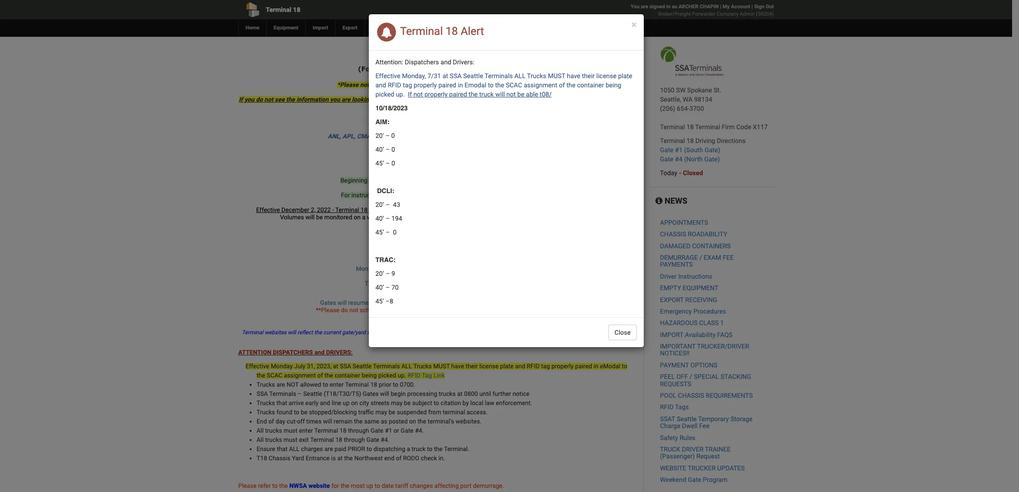 Task type: locate. For each thing, give the bounding box(es) containing it.
rfid tags link
[[660, 404, 689, 411]]

– for 20' – 0
[[386, 132, 390, 139]]

parties
[[510, 329, 527, 336]]

scac up links
[[506, 81, 522, 89]]

0 vertical spatial #1
[[675, 146, 683, 154]]

as inside trucks are not allowed to enter terminal 18 prior to 0700. ssa terminals – seattle (t18/t30/t5) gates will begin processing trucks at 0800 until further notice trucks that arrive early and line up on city streets may be subject to citation by local law enforcement. trucks found to be stopped/blocking traffic may be suspended from terminal access. end of day cut-off times will remain the same as posted on the terminal's websites. all trucks must enter terminal 18 through gate #1 or gate #4. all trucks must exit terminal 18 through gate #4. ensure that all charges are paid prior to dispatching a truck to the terminal. t18 chassis yard entrance is at the northwest end of rodo check in.
[[381, 418, 388, 425]]

0 horizontal spatial plate
[[500, 363, 514, 370]]

1 vertical spatial arrive
[[289, 400, 304, 407]]

friday, inside thursday, november 23 (thanksgiving day) - friday, november 24th -
[[397, 288, 414, 294]]

line
[[332, 400, 341, 407]]

or down posted
[[394, 427, 399, 434]]

0 vertical spatial please
[[384, 96, 403, 103]]

payment options link
[[660, 362, 718, 369]]

gate
[[495, 307, 507, 314]]

1 horizontal spatial today
[[660, 169, 678, 177]]

made
[[410, 81, 426, 88]]

1 vertical spatial as
[[529, 329, 534, 336]]

must up link
[[434, 363, 450, 370]]

effective inside effective december 2, 2022 - terminal 18 will temporarily be closing gate/yard operations on fridays due to ongoing volume declines volumes will be monitored on a weekly basis and when conditions improve, friday gate/yard operations will resume.
[[256, 207, 280, 213]]

(swire),
[[404, 133, 425, 140]]

ssa up the recent
[[450, 72, 462, 80]]

2 horizontal spatial in
[[667, 4, 671, 10]]

end
[[385, 455, 395, 462]]

2 vertical spatial t18
[[257, 455, 267, 462]]

1 horizontal spatial monday,
[[402, 72, 426, 80]]

attention: dispatchers and drivers:
[[376, 58, 475, 66]]

– for 20' – 9
[[386, 270, 390, 277]]

seattle inside "effective monday, 7/31 at ssa seattle terminals all trucks must have their license plate and rfid tag properly paired in emodal to the scac assignment of the container being picked up."
[[463, 72, 483, 80]]

at inside "effective monday, 7/31 at ssa seattle terminals all trucks must have their license plate and rfid tag properly paired in emodal to the scac assignment of the container being picked up."
[[443, 72, 448, 80]]

chassis
[[269, 455, 290, 462]]

picked down we
[[376, 91, 394, 98]]

trucks are not allowed to enter terminal 18 prior to 0700. ssa terminals – seattle (t18/t30/t5) gates will begin processing trucks at 0800 until further notice trucks that arrive early and line up on city streets may be subject to citation by local law enforcement. trucks found to be stopped/blocking traffic may be suspended from terminal access. end of day cut-off times will remain the same as posted on the terminal's websites. all trucks must enter terminal 18 through gate #1 or gate #4. all trucks must exit terminal 18 through gate #4. ensure that all charges are paid prior to dispatching a truck to the terminal. t18 chassis yard entrance is at the northwest end of rodo check in.
[[257, 381, 532, 462]]

free
[[464, 185, 475, 191]]

appointments
[[660, 219, 709, 226]]

2 you from the left
[[330, 96, 340, 103]]

#4. up dispatching
[[381, 437, 390, 444]]

gate/yard inside terminal websites will reflect the current gate/yard schedules. please do not rely on information from outside parties as they may not reflect the most up to date information.*
[[342, 329, 366, 336]]

terminal inside effective december 2, 2022 - terminal 18 will temporarily be closing gate/yard operations on fridays due to ongoing volume declines volumes will be monitored on a weekly basis and when conditions improve, friday gate/yard operations will resume.
[[336, 207, 359, 213]]

here,
[[445, 65, 464, 73]]

1 horizontal spatial as
[[529, 329, 534, 336]]

1 horizontal spatial for
[[453, 177, 460, 184]]

cos,
[[426, 133, 440, 140]]

their inside "effective monday, 7/31 at ssa seattle terminals all trucks must have their license plate and rfid tag properly paired in emodal to the scac assignment of the container being picked up."
[[582, 72, 595, 80]]

18 inside "terminal 18 driving directions gate #1 (south gate) gate #4 (north gate)"
[[687, 137, 694, 144]]

1 horizontal spatial truck
[[480, 91, 494, 98]]

terminals up 0700.
[[373, 363, 400, 370]]

2 vertical spatial terminals
[[269, 391, 296, 398]]

be up posted
[[389, 409, 396, 416]]

may inside terminal websites will reflect the current gate/yard schedules. please do not rely on information from outside parties as they may not reflect the most up to date information.*
[[547, 329, 558, 336]]

gate) down driving on the top right
[[705, 146, 721, 154]]

from inside terminal websites will reflect the current gate/yard schedules. please do not rely on information from outside parties as they may not reflect the most up to date information.*
[[477, 329, 489, 336]]

0 horizontal spatial if
[[239, 96, 243, 103]]

40' left basis
[[376, 215, 384, 222]]

- up monitored at the left of the page
[[332, 207, 334, 213]]

container inside the effective monday july 31, 2023, at ssa seattle terminals all trucks must have their license plate and rfid tag properly paired in emodal to the scac assignment of the container being picked up.
[[335, 372, 360, 379]]

looking
[[352, 96, 372, 103]]

must up t08/
[[548, 72, 566, 80]]

45' –8
[[376, 298, 393, 305]]

45' down the 'weekly'
[[376, 229, 384, 236]]

not inside beginning june 3, 2023, t18 will be open for a this will not affect container free time.
[[409, 185, 418, 191]]

0 horizontal spatial see
[[275, 96, 285, 103]]

up. inside "effective monday, 7/31 at ssa seattle terminals all trucks must have their license plate and rfid tag properly paired in emodal to the scac assignment of the container being picked up."
[[396, 91, 405, 98]]

container up (t18/t30/t5)
[[335, 372, 360, 379]]

0 vertical spatial for
[[453, 177, 460, 184]]

monday, up made
[[402, 72, 426, 80]]

– left "9"
[[386, 270, 390, 277]]

1 vertical spatial for
[[332, 483, 339, 490]]

1 horizontal spatial do
[[341, 307, 348, 314]]

1 horizontal spatial all
[[402, 363, 412, 370]]

1 horizontal spatial prior
[[474, 307, 486, 314]]

rfid inside appointments chassis roadability damaged containers demurrage / exam fee payments driver instructions empty equipment export receiving emergency procedures hazardous class 1 import availability faqs important trucker/driver notices!! payment options peel off / special stacking requests pool chassis requirements rfid tags ssat seattle temporary storage charge dwell fee safety rules truck driver trainee (passenger) request website trucker updates weekend gate program
[[660, 404, 674, 411]]

up inside terminal websites will reflect the current gate/yard schedules. please do not rely on information from outside parties as they may not reflect the most up to date information.*
[[609, 329, 615, 336]]

0 horizontal spatial operations
[[469, 207, 498, 213]]

a inside trucks are not allowed to enter terminal 18 prior to 0700. ssa terminals – seattle (t18/t30/t5) gates will begin processing trucks at 0800 until further notice trucks that arrive early and line up on city streets may be subject to citation by local law enforcement. trucks found to be stopped/blocking traffic may be suspended from terminal access. end of day cut-off times will remain the same as posted on the terminal's websites. all trucks must enter terminal 18 through gate #1 or gate #4. all trucks must exit terminal 18 through gate #4. ensure that all charges are paid prior to dispatching a truck to the terminal. t18 chassis yard entrance is at the northwest end of rodo check in.
[[407, 446, 410, 453]]

trucks up ensure
[[265, 437, 282, 444]]

- inside effective december 2, 2022 - terminal 18 will temporarily be closing gate/yard operations on fridays due to ongoing volume declines volumes will be monitored on a weekly basis and when conditions improve, friday gate/yard operations will resume.
[[332, 207, 334, 213]]

those
[[454, 300, 470, 306]]

have up 0800
[[452, 363, 464, 370]]

export receiving link
[[660, 296, 718, 303]]

at down paid
[[337, 455, 343, 462]]

2 40' from the top
[[376, 215, 384, 222]]

trucks down day
[[265, 427, 282, 434]]

rfid up 10/18/2023 at the left top
[[388, 81, 401, 89]]

emergency
[[660, 308, 692, 315]]

– left 70
[[386, 284, 390, 291]]

to inside if you do not see the information you are looking for, please refer to the menu items above or the links under news on the right-hand side of the screen.
[[419, 96, 424, 103]]

sign
[[755, 4, 765, 10]]

seattle down tags
[[677, 415, 697, 423]]

being inside the effective monday july 31, 2023, at ssa seattle terminals all trucks must have their license plate and rfid tag properly paired in emodal to the scac assignment of the container being picked up.
[[362, 372, 377, 379]]

0 horizontal spatial container
[[335, 372, 360, 379]]

40' up 45'
[[376, 284, 384, 291]]

– for 40' – 0
[[386, 146, 390, 153]]

changes
[[463, 81, 486, 88], [410, 483, 433, 490]]

3 40' from the top
[[376, 284, 384, 291]]

on
[[558, 96, 565, 103], [385, 192, 392, 199], [500, 207, 507, 213], [354, 214, 361, 221], [440, 329, 446, 336], [351, 400, 358, 407], [409, 418, 416, 425]]

20' for 20' –  43
[[376, 201, 384, 208]]

0 for 45' – 0
[[392, 160, 395, 167]]

1 horizontal spatial a
[[407, 446, 410, 453]]

plate up side
[[618, 72, 633, 80]]

0 horizontal spatial their
[[466, 363, 478, 370]]

and left line
[[320, 400, 330, 407]]

0 vertical spatial plate
[[618, 72, 633, 80]]

18 up msc,
[[481, 126, 488, 133]]

home link
[[238, 19, 266, 37]]

if for if not properly paired the truck will not be able t08/
[[408, 91, 412, 98]]

will inside terminal websites will reflect the current gate/yard schedules. please do not rely on information from outside parties as they may not reflect the most up to date information.*
[[288, 329, 296, 336]]

picked
[[376, 91, 394, 98], [378, 372, 396, 379]]

paired up menu
[[439, 81, 457, 89]]

1 horizontal spatial enter
[[330, 381, 344, 388]]

do inside terminal websites will reflect the current gate/yard schedules. please do not rely on information from outside parties as they may not reflect the most up to date information.*
[[413, 329, 419, 336]]

1 horizontal spatial date
[[622, 329, 633, 336]]

monday, up thursday,
[[356, 265, 379, 272]]

equipment
[[683, 284, 719, 292]]

in inside you are signed in as archer chapin | my account | sign out broker/freight forwarder company admin (58204)
[[667, 4, 671, 10]]

my
[[723, 4, 730, 10]]

0 horizontal spatial map
[[410, 65, 425, 73]]

all down exit
[[289, 446, 300, 453]]

apl,
[[343, 133, 356, 140]]

1 horizontal spatial tag
[[541, 363, 550, 370]]

**please
[[316, 307, 340, 314]]

0 vertical spatial monday,
[[402, 72, 426, 80]]

their inside the effective monday july 31, 2023, at ssa seattle terminals all trucks must have their license plate and rfid tag properly paired in emodal to the scac assignment of the container being picked up.
[[466, 363, 478, 370]]

date inside terminal websites will reflect the current gate/yard schedules. please do not rely on information from outside parties as they may not reflect the most up to date information.*
[[622, 329, 633, 336]]

not inside if you do not see the information you are looking for, please refer to the menu items above or the links under news on the right-hand side of the screen.
[[264, 96, 273, 103]]

1 vertical spatial most
[[351, 483, 365, 490]]

paired inside "effective monday, 7/31 at ssa seattle terminals all trucks must have their license plate and rfid tag properly paired in emodal to the scac assignment of the container being picked up."
[[439, 81, 457, 89]]

1 horizontal spatial t18
[[407, 177, 417, 184]]

0 vertical spatial ssa
[[450, 72, 462, 80]]

0 vertical spatial license
[[597, 72, 617, 80]]

2 20' from the top
[[376, 270, 384, 277]]

effective inside the effective monday july 31, 2023, at ssa seattle terminals all trucks must have their license plate and rfid tag properly paired in emodal to the scac assignment of the container being picked up.
[[246, 363, 269, 370]]

attention
[[238, 349, 272, 356]]

will up affect
[[419, 177, 428, 184]]

refer
[[404, 96, 417, 103], [449, 192, 462, 199], [258, 483, 271, 490]]

1 vertical spatial date
[[382, 483, 394, 490]]

arrive down the remainder
[[413, 307, 428, 314]]

1 vertical spatial prior
[[379, 381, 392, 388]]

trucks
[[527, 72, 547, 80], [414, 363, 432, 370], [257, 381, 275, 388], [257, 400, 275, 407], [257, 409, 275, 416]]

2 horizontal spatial have
[[567, 72, 581, 80]]

peel
[[660, 373, 675, 381]]

1 vertical spatial plate
[[500, 363, 514, 370]]

0 vertical spatial being
[[606, 81, 622, 89]]

will right websites
[[288, 329, 296, 336]]

terminal up (t18/t30/t5)
[[345, 381, 369, 388]]

all up 0700.
[[402, 363, 412, 370]]

ssa inside "effective monday, 7/31 at ssa seattle terminals all trucks must have their license plate and rfid tag properly paired in emodal to the scac assignment of the container being picked up."
[[450, 72, 462, 80]]

0 horizontal spatial all
[[289, 446, 300, 453]]

plate inside "effective monday, 7/31 at ssa seattle terminals all trucks must have their license plate and rfid tag properly paired in emodal to the scac assignment of the container being picked up."
[[618, 72, 633, 80]]

law
[[485, 400, 495, 407]]

you
[[245, 96, 254, 103], [330, 96, 340, 103]]

picked inside "effective monday, 7/31 at ssa seattle terminals all trucks must have their license plate and rfid tag properly paired in emodal to the scac assignment of the container being picked up."
[[376, 91, 394, 98]]

1 vertical spatial from
[[428, 409, 442, 416]]

website
[[309, 483, 330, 490]]

for right website
[[332, 483, 339, 490]]

of up allowed
[[318, 372, 323, 379]]

1 vertical spatial gates
[[363, 391, 379, 398]]

northwest
[[355, 455, 383, 462]]

of inside if you do not see the information you are looking for, please refer to the menu items above or the links under news on the right-hand side of the screen.
[[620, 96, 626, 103]]

2023, inside beginning june 3, 2023, t18 will be open for a this will not affect container free time.
[[390, 177, 405, 184]]

through up "prior"
[[344, 437, 365, 444]]

properly inside the effective monday july 31, 2023, at ssa seattle terminals all trucks must have their license plate and rfid tag properly paired in emodal to the scac assignment of the container being picked up.
[[552, 363, 574, 370]]

2 vertical spatial as
[[381, 418, 388, 425]]

terminal inside terminal websites will reflect the current gate/yard schedules. please do not rely on information from outside parties as they may not reflect the most up to date information.*
[[242, 329, 263, 336]]

operations up friday
[[469, 207, 498, 213]]

truck up rodo
[[412, 446, 426, 453]]

- right observed) in the bottom of the page
[[493, 265, 495, 272]]

1 vertical spatial refer
[[449, 192, 462, 199]]

18 up paid
[[336, 437, 342, 444]]

scac inside "effective monday, 7/31 at ssa seattle terminals all trucks must have their license plate and rfid tag properly paired in emodal to the scac assignment of the container being picked up."
[[506, 81, 522, 89]]

being up side
[[606, 81, 622, 89]]

1 horizontal spatial yard
[[482, 65, 499, 73]]

seattle inside trucks are not allowed to enter terminal 18 prior to 0700. ssa terminals – seattle (t18/t30/t5) gates will begin processing trucks at 0800 until further notice trucks that arrive early and line up on city streets may be subject to citation by local law enforcement. trucks found to be stopped/blocking traffic may be suspended from terminal access. end of day cut-off times will remain the same as posted on the terminal's websites. all trucks must enter terminal 18 through gate #1 or gate #4. all trucks must exit terminal 18 through gate #4. ensure that all charges are paid prior to dispatching a truck to the terminal. t18 chassis yard entrance is at the northwest end of rodo check in.
[[303, 391, 322, 398]]

license inside the effective monday july 31, 2023, at ssa seattle terminals all trucks must have their license plate and rfid tag properly paired in emodal to the scac assignment of the container being picked up.
[[480, 363, 499, 370]]

0 horizontal spatial a
[[362, 214, 366, 221]]

charge
[[660, 422, 681, 430]]

paired inside the effective monday july 31, 2023, at ssa seattle terminals all trucks must have their license plate and rfid tag properly paired in emodal to the scac assignment of the container being picked up.
[[575, 363, 592, 370]]

#1 up #4
[[675, 146, 683, 154]]

2 vertical spatial do
[[413, 329, 419, 336]]

changes up if not properly paired the truck will not be able t08/
[[463, 81, 486, 88]]

0 vertical spatial have
[[567, 72, 581, 80]]

chapin
[[700, 4, 719, 10]]

prior up begin
[[379, 381, 392, 388]]

0 horizontal spatial as
[[381, 418, 388, 425]]

this
[[385, 185, 397, 191]]

terminal 18 link
[[238, 0, 454, 19]]

18 inside terminal 18 link
[[293, 6, 301, 13]]

suspended
[[397, 409, 427, 416]]

seattle up early
[[303, 391, 322, 398]]

0 horizontal spatial today
[[560, 42, 577, 50]]

that left we
[[374, 81, 385, 88]]

all down the end
[[257, 427, 264, 434]]

0 vertical spatial 2023,
[[390, 177, 405, 184]]

terminal 18 driving directions gate #1 (south gate) gate #4 (north gate)
[[660, 137, 746, 163]]

)
[[516, 65, 519, 73]]

#1 down posted
[[385, 427, 392, 434]]

effective inside "effective monday, 7/31 at ssa seattle terminals all trucks must have their license plate and rfid tag properly paired in emodal to the scac assignment of the container being picked up."
[[376, 72, 401, 80]]

picked inside the effective monday july 31, 2023, at ssa seattle terminals all trucks must have their license plate and rfid tag properly paired in emodal to the scac assignment of the container being picked up.
[[378, 372, 396, 379]]

fee
[[700, 422, 710, 430]]

0 horizontal spatial #4.
[[381, 437, 390, 444]]

the
[[495, 81, 505, 89], [567, 81, 576, 89], [469, 91, 478, 98], [286, 96, 295, 103], [426, 96, 435, 103], [497, 96, 506, 103], [566, 96, 575, 103], [627, 96, 636, 103], [470, 192, 479, 199], [408, 300, 417, 306], [437, 307, 445, 314], [314, 329, 322, 336], [585, 329, 593, 336], [257, 372, 265, 379], [325, 372, 333, 379], [354, 418, 363, 425], [418, 418, 426, 425], [434, 446, 443, 453], [344, 455, 353, 462], [279, 483, 288, 490], [341, 483, 349, 490]]

0 vertical spatial changes
[[463, 81, 486, 88]]

info circle image
[[656, 197, 663, 205]]

1 vertical spatial effective
[[256, 207, 280, 213]]

drivers:
[[326, 349, 353, 356]]

map up made
[[410, 65, 425, 73]]

- right day)
[[485, 280, 486, 287]]

be inside beginning june 3, 2023, t18 will be open for a this will not affect container free time.
[[429, 177, 436, 184]]

1 horizontal spatial #1
[[675, 146, 683, 154]]

websites
[[265, 329, 287, 336]]

access.
[[467, 409, 488, 416]]

0 vertical spatial trucks
[[439, 391, 456, 398]]

0 horizontal spatial must
[[434, 363, 450, 370]]

2023, up this
[[390, 177, 405, 184]]

1 horizontal spatial 2023,
[[390, 177, 405, 184]]

information inside if you do not see the information you are looking for, please refer to the menu items above or the links under news on the right-hand side of the screen.
[[297, 96, 329, 103]]

information up anl,
[[297, 96, 329, 103]]

plate
[[618, 72, 633, 80], [500, 363, 514, 370]]

assignment inside "effective monday, 7/31 at ssa seattle terminals all trucks must have their license plate and rfid tag properly paired in emodal to the scac assignment of the container being picked up."
[[524, 81, 558, 89]]

demurrage.
[[473, 483, 504, 490]]

40' down cgm, at left top
[[376, 146, 384, 153]]

0 down 194
[[393, 229, 397, 236]]

opening
[[508, 307, 530, 314]]

in inside "effective monday, 7/31 at ssa seattle terminals all trucks must have their license plate and rfid tag properly paired in emodal to the scac assignment of the container being picked up."
[[458, 81, 463, 89]]

container
[[577, 81, 604, 89], [437, 185, 463, 191], [335, 372, 360, 379]]

in left 'emodal'
[[594, 363, 599, 370]]

class
[[700, 319, 719, 327]]

requests
[[660, 380, 692, 388]]

tag inside the effective monday july 31, 2023, at ssa seattle terminals all trucks must have their license plate and rfid tag properly paired in emodal to the scac assignment of the container being picked up.
[[541, 363, 550, 370]]

0 horizontal spatial scac
[[267, 372, 282, 379]]

0 horizontal spatial information
[[297, 96, 329, 103]]

arrive up the 'found'
[[289, 400, 304, 407]]

– down not
[[298, 391, 302, 398]]

1 vertical spatial ssa
[[340, 363, 351, 370]]

have inside the effective monday july 31, 2023, at ssa seattle terminals all trucks must have their license plate and rfid tag properly paired in emodal to the scac assignment of the container being picked up.
[[452, 363, 464, 370]]

msc,
[[472, 133, 487, 140]]

is down paid
[[331, 455, 336, 462]]

45'
[[376, 160, 384, 167], [376, 229, 384, 236]]

of right side
[[620, 96, 626, 103]]

most inside terminal websites will reflect the current gate/yard schedules. please do not rely on information from outside parties as they may not reflect the most up to date information.*
[[595, 329, 607, 336]]

0 horizontal spatial please
[[384, 96, 403, 103]]

off
[[297, 418, 305, 425]]

1 horizontal spatial ssa
[[340, 363, 351, 370]]

please down affect
[[430, 192, 448, 199]]

in up items
[[458, 81, 463, 89]]

a up free
[[462, 177, 465, 184]]

import availability faqs link
[[660, 331, 733, 339]]

18
[[293, 6, 301, 13], [446, 25, 458, 38], [456, 56, 465, 63], [687, 123, 694, 131], [481, 126, 488, 133], [687, 137, 694, 144], [361, 207, 368, 213], [371, 381, 377, 388], [340, 427, 347, 434], [336, 437, 342, 444]]

45' – 0
[[376, 160, 395, 167]]

may right they
[[547, 329, 558, 336]]

refer inside if you do not see the information you are looking for, please refer to the menu items above or the links under news on the right-hand side of the screen.
[[404, 96, 417, 103]]

early
[[306, 400, 319, 407]]

as up "broker/freight"
[[672, 4, 678, 10]]

weekend gate program link
[[660, 476, 728, 484]]

0 vertical spatial up.
[[396, 91, 405, 98]]

7/31
[[428, 72, 441, 80]]

monday, inside the "friday, november 3rd - friday, november 10th - monday, november 13th (veteran's day observed) -"
[[356, 265, 379, 272]]

terminal down welcome
[[376, 65, 408, 73]]

1 horizontal spatial information
[[448, 329, 476, 336]]

information inside terminal websites will reflect the current gate/yard schedules. please do not rely on information from outside parties as they may not reflect the most up to date information.*
[[448, 329, 476, 336]]

october
[[605, 42, 628, 50]]

please inside terminal websites will reflect the current gate/yard schedules. please do not rely on information from outside parties as they may not reflect the most up to date information.*
[[395, 329, 412, 336]]

at
[[443, 72, 448, 80], [430, 307, 435, 314], [532, 307, 537, 314], [333, 363, 339, 370], [457, 391, 463, 398], [337, 455, 343, 462]]

up. up 10/18/2023 at the left top
[[396, 91, 405, 98]]

2 vertical spatial all
[[289, 446, 300, 453]]

are down *please
[[342, 96, 351, 103]]

1 vertical spatial see
[[391, 148, 400, 155]]

0 vertical spatial as
[[672, 4, 678, 10]]

0 horizontal spatial refer
[[258, 483, 271, 490]]

sud,
[[503, 133, 516, 140]]

1 45' from the top
[[376, 160, 384, 167]]

40' for 40' – 70
[[376, 284, 384, 291]]

traffic
[[358, 409, 374, 416]]

out
[[766, 4, 774, 10]]

prior
[[348, 446, 365, 453]]

0 vertical spatial effective
[[376, 72, 401, 80]]

terminal up the mae,
[[455, 126, 479, 133]]

-
[[679, 169, 682, 177], [332, 207, 334, 213], [454, 251, 456, 258], [456, 258, 458, 265], [493, 265, 495, 272], [485, 280, 486, 287], [459, 288, 461, 294]]

0 vertical spatial picked
[[376, 91, 394, 98]]

gate) right (north
[[705, 156, 720, 163]]

archer
[[679, 4, 699, 10]]

0 vertical spatial their
[[582, 72, 595, 80]]

40' for 40' – 194
[[376, 215, 384, 222]]

1 vertical spatial assignment
[[284, 372, 316, 379]]

18 down remain
[[340, 427, 347, 434]]

2 45' from the top
[[376, 229, 384, 236]]

1 vertical spatial #1
[[385, 427, 392, 434]]

up inside trucks are not allowed to enter terminal 18 prior to 0700. ssa terminals – seattle (t18/t30/t5) gates will begin processing trucks at 0800 until further notice trucks that arrive early and line up on city streets may be subject to citation by local law enforcement. trucks found to be stopped/blocking traffic may be suspended from terminal access. end of day cut-off times will remain the same as posted on the terminal's websites. all trucks must enter terminal 18 through gate #1 or gate #4. all trucks must exit terminal 18 through gate #4. ensure that all charges are paid prior to dispatching a truck to the terminal. t18 chassis yard entrance is at the northwest end of rodo check in.
[[343, 400, 350, 407]]

23
[[422, 280, 429, 287]]

1 horizontal spatial |
[[752, 4, 753, 10]]

2 reflect from the left
[[569, 329, 584, 336]]

0 vertical spatial assignment
[[524, 81, 558, 89]]

are inside if you do not see the information you are looking for, please refer to the menu items above or the links under news on the right-hand side of the screen.
[[342, 96, 351, 103]]

1 40' from the top
[[376, 146, 384, 153]]

effective monday, 7/31 at ssa seattle terminals all trucks must have their license plate and rfid tag properly paired in emodal to the scac assignment of the container being picked up.
[[376, 72, 633, 98]]

enter up (t18/t30/t5)
[[330, 381, 344, 388]]

up down the northwest
[[366, 483, 373, 490]]

0 vertical spatial today
[[560, 42, 577, 50]]

– for 45' – 0
[[386, 160, 390, 167]]

0 for 20' – 0
[[391, 132, 395, 139]]

day
[[276, 418, 285, 425]]

1 must from the top
[[284, 427, 298, 434]]

20'
[[376, 132, 384, 139]]

1 reflect from the left
[[298, 329, 313, 336]]

terminal up dispatchers
[[400, 25, 443, 38]]

0 vertical spatial up
[[609, 329, 615, 336]]

2023, inside the effective monday july 31, 2023, at ssa seattle terminals all trucks must have their license plate and rfid tag properly paired in emodal to the scac assignment of the container being picked up.
[[317, 363, 332, 370]]

being inside "effective monday, 7/31 at ssa seattle terminals all trucks must have their license plate and rfid tag properly paired in emodal to the scac assignment of the container being picked up."
[[606, 81, 622, 89]]

terminal up driving on the top right
[[696, 123, 721, 131]]

gate/yard down fridays
[[504, 214, 530, 221]]

or inside trucks are not allowed to enter terminal 18 prior to 0700. ssa terminals – seattle (t18/t30/t5) gates will begin processing trucks at 0800 until further notice trucks that arrive early and line up on city streets may be subject to citation by local law enforcement. trucks found to be stopped/blocking traffic may be suspended from terminal access. end of day cut-off times will remain the same as posted on the terminal's websites. all trucks must enter terminal 18 through gate #1 or gate #4. all trucks must exit terminal 18 through gate #4. ensure that all charges are paid prior to dispatching a truck to the terminal. t18 chassis yard entrance is at the northwest end of rodo check in.
[[394, 427, 399, 434]]

refer down open in the top of the page
[[449, 192, 462, 199]]

20' up thursday,
[[376, 270, 384, 277]]

plate inside the effective monday july 31, 2023, at ssa seattle terminals all trucks must have their license plate and rfid tag properly paired in emodal to the scac assignment of the container being picked up.
[[500, 363, 514, 370]]

damaged
[[660, 242, 691, 250]]

2 horizontal spatial please
[[395, 329, 412, 336]]

of inside "effective monday, 7/31 at ssa seattle terminals all trucks must have their license plate and rfid tag properly paired in emodal to the scac assignment of the container being picked up."
[[559, 81, 565, 89]]

trucks
[[439, 391, 456, 398], [265, 427, 282, 434], [265, 437, 282, 444]]

is inside trucks are not allowed to enter terminal 18 prior to 0700. ssa terminals – seattle (t18/t30/t5) gates will begin processing trucks at 0800 until further notice trucks that arrive early and line up on city streets may be subject to citation by local law enforcement. trucks found to be stopped/blocking traffic may be suspended from terminal access. end of day cut-off times will remain the same as posted on the terminal's websites. all trucks must enter terminal 18 through gate #1 or gate #4. all trucks must exit terminal 18 through gate #4. ensure that all charges are paid prior to dispatching a truck to the terminal. t18 chassis yard entrance is at the northwest end of rodo check in.
[[331, 455, 336, 462]]

tag down they
[[541, 363, 550, 370]]

/ left exam
[[700, 254, 702, 261]]

0 horizontal spatial being
[[362, 372, 377, 379]]

date
[[622, 329, 633, 336], [382, 483, 394, 490]]

1 vertical spatial must
[[434, 363, 450, 370]]

scac inside the effective monday july 31, 2023, at ssa seattle terminals all trucks must have their license plate and rfid tag properly paired in emodal to the scac assignment of the container being picked up.
[[267, 372, 282, 379]]

1 vertical spatial their
[[466, 363, 478, 370]]

be down 2022
[[316, 214, 323, 221]]

2 vertical spatial properly
[[552, 363, 574, 370]]

1 vertical spatial information
[[448, 329, 476, 336]]

0 horizontal spatial tag
[[403, 81, 412, 89]]

requirements
[[706, 392, 753, 399]]

city
[[360, 400, 369, 407]]

links
[[507, 96, 521, 103]]

gates
[[320, 300, 336, 306], [363, 391, 379, 398]]

temporarily
[[380, 207, 411, 213]]

otherwise
[[509, 300, 536, 306]]

13th
[[410, 265, 422, 272]]

1 vertical spatial t18
[[407, 177, 417, 184]]

be up suspended
[[404, 400, 411, 407]]

today is friday, october 27
[[560, 42, 637, 50]]

trucker/driver
[[697, 343, 750, 350]]

1 20' from the top
[[376, 201, 384, 208]]

as inside you are signed in as archer chapin | my account | sign out broker/freight forwarder company admin (58204)
[[672, 4, 678, 10]]

terminal 18 image
[[660, 46, 724, 76]]

0 horizontal spatial or
[[394, 427, 399, 434]]

hazardous class 1 link
[[660, 319, 724, 327]]

2 vertical spatial container
[[335, 372, 360, 379]]

1 horizontal spatial please
[[370, 148, 389, 155]]

and inside effective december 2, 2022 - terminal 18 will temporarily be closing gate/yard operations on fridays due to ongoing volume declines volumes will be monitored on a weekly basis and when conditions improve, friday gate/yard operations will resume.
[[403, 214, 414, 221]]

on inside if you do not see the information you are looking for, please refer to the menu items above or the links under news on the right-hand side of the screen.
[[558, 96, 565, 103]]

0 down the "chv" on the left top
[[392, 146, 395, 153]]

ssa inside the effective monday july 31, 2023, at ssa seattle terminals all trucks must have their license plate and rfid tag properly paired in emodal to the scac assignment of the container being picked up.
[[340, 363, 351, 370]]

2 horizontal spatial may
[[547, 329, 558, 336]]

0 horizontal spatial enter
[[299, 427, 313, 434]]

1 horizontal spatial have
[[452, 363, 464, 370]]

1 you from the left
[[245, 96, 254, 103]]



Task type: describe. For each thing, give the bounding box(es) containing it.
please for please refer to the nwsa website for the most up to date tariff changes affecting port demurrage.
[[238, 483, 257, 490]]

0 vertical spatial through
[[348, 427, 369, 434]]

export link
[[335, 19, 365, 37]]

alert
[[461, 25, 484, 38]]

2 | from the left
[[752, 4, 753, 10]]

link
[[434, 372, 445, 379]]

unless
[[490, 300, 508, 306]]

2 map from the left
[[501, 65, 516, 73]]

hazardous
[[660, 319, 698, 327]]

broker/freight
[[658, 11, 691, 17]]

will down our
[[496, 91, 505, 98]]

yard inside trucks are not allowed to enter terminal 18 prior to 0700. ssa terminals – seattle (t18/t30/t5) gates will begin processing trucks at 0800 until further notice trucks that arrive early and line up on city streets may be subject to citation by local law enforcement. trucks found to be stopped/blocking traffic may be suspended from terminal access. end of day cut-off times will remain the same as posted on the terminal's websites. all trucks must enter terminal 18 through gate #1 or gate #4. all trucks must exit terminal 18 through gate #4. ensure that all charges are paid prior to dispatching a truck to the terminal. t18 chassis yard entrance is at the northwest end of rodo check in.
[[292, 455, 304, 462]]

export
[[343, 25, 358, 31]]

– inside trucks are not allowed to enter terminal 18 prior to 0700. ssa terminals – seattle (t18/t30/t5) gates will begin processing trucks at 0800 until further notice trucks that arrive early and line up on city streets may be subject to citation by local law enforcement. trucks found to be stopped/blocking traffic may be suspended from terminal access. end of day cut-off times will remain the same as posted on the terminal's websites. all trucks must enter terminal 18 through gate #1 or gate #4. all trucks must exit terminal 18 through gate #4. ensure that all charges are paid prior to dispatching a truck to the terminal. t18 chassis yard entrance is at the northwest end of rodo check in.
[[298, 391, 302, 398]]

stopped/blocking
[[309, 409, 357, 416]]

t18 inside beginning june 3, 2023, t18 will be open for a this will not affect container free time.
[[407, 177, 417, 184]]

enforcement.
[[496, 400, 532, 407]]

194
[[392, 215, 402, 222]]

2 all from the top
[[257, 437, 264, 444]]

2 vertical spatial that
[[277, 446, 288, 453]]

container inside "effective monday, 7/31 at ssa seattle terminals all trucks must have their license plate and rfid tag properly paired in emodal to the scac assignment of the container being picked up."
[[577, 81, 604, 89]]

2 must from the top
[[284, 437, 298, 444]]

container inside beginning june 3, 2023, t18 will be open for a this will not affect container free time.
[[437, 185, 463, 191]]

will down 2, at the left
[[306, 214, 315, 221]]

welcome
[[377, 56, 410, 63]]

to inside the effective monday july 31, 2023, at ssa seattle terminals all trucks must have their license plate and rfid tag properly paired in emodal to the scac assignment of the container being picked up.
[[622, 363, 628, 370]]

(for terminal map click here, t18 yard map )
[[358, 65, 519, 73]]

in inside the effective monday july 31, 2023, at ssa seattle terminals all trucks must have their license plate and rfid tag properly paired in emodal to the scac assignment of the container being picked up.
[[594, 363, 599, 370]]

0 horizontal spatial date
[[382, 483, 394, 490]]

1 vertical spatial gate/yard
[[504, 214, 530, 221]]

beginning june 3, 2023, t18 will be open for a this will not affect container free time.
[[341, 177, 490, 191]]

0 horizontal spatial /
[[690, 373, 693, 381]]

terminal down (206)
[[660, 123, 685, 131]]

of left those
[[447, 300, 453, 306]]

improve,
[[461, 214, 485, 221]]

found
[[277, 409, 292, 416]]

friday, left october
[[585, 42, 604, 50]]

for inside beginning june 3, 2023, t18 will be open for a this will not affect container free time.
[[453, 177, 460, 184]]

processing
[[407, 391, 438, 398]]

1 vertical spatial chassis
[[678, 392, 705, 399]]

and inside trucks are not allowed to enter terminal 18 prior to 0700. ssa terminals – seattle (t18/t30/t5) gates will begin processing trucks at 0800 until further notice trucks that arrive early and line up on city streets may be subject to citation by local law enforcement. trucks found to be stopped/blocking traffic may be suspended from terminal access. end of day cut-off times will remain the same as posted on the terminal's websites. all trucks must enter terminal 18 through gate #1 or gate #4. all trucks must exit terminal 18 through gate #4. ensure that all charges are paid prior to dispatching a truck to the terminal. t18 chassis yard entrance is at the northwest end of rodo check in.
[[320, 400, 330, 407]]

streets
[[371, 400, 390, 407]]

0 for 40' – 0
[[392, 146, 395, 153]]

on left city
[[351, 400, 358, 407]]

notice
[[513, 391, 530, 398]]

rfid tag link link
[[408, 372, 445, 379]]

emodal
[[465, 81, 487, 89]]

rodo
[[403, 455, 420, 462]]

account
[[731, 4, 751, 10]]

assignment inside the effective monday july 31, 2023, at ssa seattle terminals all trucks must have their license plate and rfid tag properly paired in emodal to the scac assignment of the container being picked up.
[[284, 372, 316, 379]]

*please note that we have made some recent changes to our home page!
[[337, 81, 538, 88]]

18 down 3700
[[687, 123, 694, 131]]

on inside terminal websites will reflect the current gate/yard schedules. please do not rely on information from outside parties as they may not reflect the most up to date information.*
[[440, 329, 446, 336]]

affecting
[[435, 483, 459, 490]]

must inside "effective monday, 7/31 at ssa seattle terminals all trucks must have their license plate and rfid tag properly paired in emodal to the scac assignment of the container being picked up."
[[548, 72, 566, 80]]

instructions
[[352, 192, 384, 199]]

at inside the effective monday july 31, 2023, at ssa seattle terminals all trucks must have their license plate and rfid tag properly paired in emodal to the scac assignment of the container being picked up.
[[333, 363, 339, 370]]

and inside the effective monday july 31, 2023, at ssa seattle terminals all trucks must have their license plate and rfid tag properly paired in emodal to the scac assignment of the container being picked up.
[[515, 363, 526, 370]]

0700.
[[400, 381, 415, 388]]

recent
[[444, 81, 462, 88]]

1 horizontal spatial #4.
[[415, 427, 424, 434]]

0 vertical spatial enter
[[330, 381, 344, 388]]

november up 13th
[[413, 258, 441, 265]]

dispatching
[[374, 446, 406, 453]]

emergency procedures link
[[660, 308, 726, 315]]

45' for 45' –  0
[[376, 229, 384, 236]]

1 vertical spatial #4.
[[381, 437, 390, 444]]

dwell
[[682, 422, 698, 430]]

1 map from the left
[[410, 65, 425, 73]]

– for 40' – 70
[[386, 284, 390, 291]]

begin
[[391, 391, 406, 398]]

(t18/t30/t5)
[[324, 391, 361, 398]]

1 horizontal spatial operations
[[532, 214, 561, 221]]

appointments link
[[660, 219, 709, 226]]

effective monday july 31, 2023, at ssa seattle terminals all trucks must have their license plate and rfid tag properly paired in emodal to the scac assignment of the container being picked up.
[[246, 363, 628, 379]]

0 vertical spatial gate/yard
[[442, 207, 468, 213]]

0800!**
[[539, 307, 559, 314]]

are left paid
[[325, 446, 333, 453]]

all inside "effective monday, 7/31 at ssa seattle terminals all trucks must have their license plate and rfid tag properly paired in emodal to the scac assignment of the container being picked up."
[[515, 72, 526, 80]]

november down 23
[[416, 288, 444, 294]]

0 horizontal spatial most
[[351, 483, 365, 490]]

will up the 'weekly'
[[369, 207, 378, 213]]

temporary
[[699, 415, 729, 423]]

1050
[[660, 87, 675, 94]]

or inside if you do not see the information you are looking for, please refer to the menu items above or the links under news on the right-hand side of the screen.
[[490, 96, 496, 103]]

weeks
[[471, 300, 489, 306]]

up. inside the effective monday july 31, 2023, at ssa seattle terminals all trucks must have their license plate and rfid tag properly paired in emodal to the scac assignment of the container being picked up.
[[398, 372, 406, 379]]

appointments chassis roadability damaged containers demurrage / exam fee payments driver instructions empty equipment export receiving emergency procedures hazardous class 1 import availability faqs important trucker/driver notices!! payment options peel off / special stacking requests pool chassis requirements rfid tags ssat seattle temporary storage charge dwell fee safety rules truck driver trainee (passenger) request website trucker updates weekend gate program
[[660, 219, 753, 484]]

effective for effective december 2, 2022 - terminal 18 will temporarily be closing gate/yard operations on fridays due to ongoing volume declines volumes will be monitored on a weekly basis and when conditions improve, friday gate/yard operations will resume.
[[256, 207, 280, 213]]

1 vertical spatial properly
[[425, 91, 448, 98]]

0 vertical spatial t18
[[466, 65, 480, 73]]

seattle,
[[660, 96, 682, 103]]

november down "9"
[[393, 280, 421, 287]]

not
[[287, 381, 299, 388]]

a inside effective december 2, 2022 - terminal 18 will temporarily be closing gate/yard operations on fridays due to ongoing volume declines volumes will be monitored on a weekly basis and when conditions improve, friday gate/yard operations will resume.
[[362, 214, 366, 221]]

1 vertical spatial gate)
[[705, 156, 720, 163]]

terminal inside steamship lines calling terminal 18 anl, apl, cma-cgm, chv (swire), cos, hlc, mae, msc, ool, sud, whl, wsl
[[455, 126, 479, 133]]

fee
[[723, 254, 734, 261]]

rfid inside "effective monday, 7/31 at ssa seattle terminals all trucks must have their license plate and rfid tag properly paired in emodal to the scac assignment of the container being picked up."
[[388, 81, 401, 89]]

due
[[529, 207, 540, 213]]

to inside terminal websites will reflect the current gate/yard schedules. please do not rely on information from outside parties as they may not reflect the most up to date information.*
[[616, 329, 621, 336]]

gate inside appointments chassis roadability damaged containers demurrage / exam fee payments driver instructions empty equipment export receiving emergency procedures hazardous class 1 import availability faqs important trucker/driver notices!! payment options peel off / special stacking requests pool chassis requirements rfid tags ssat seattle temporary storage charge dwell fee safety rules truck driver trainee (passenger) request website trucker updates weekend gate program
[[688, 476, 702, 484]]

prior inside trucks are not allowed to enter terminal 18 prior to 0700. ssa terminals – seattle (t18/t30/t5) gates will begin processing trucks at 0800 until further notice trucks that arrive early and line up on city streets may be subject to citation by local law enforcement. trucks found to be stopped/blocking traffic may be suspended from terminal access. end of day cut-off times will remain the same as posted on the terminal's websites. all trucks must enter terminal 18 through gate #1 or gate #4. all trucks must exit terminal 18 through gate #4. ensure that all charges are paid prior to dispatching a truck to the terminal. t18 chassis yard entrance is at the northwest end of rodo check in.
[[379, 381, 392, 388]]

1 vertical spatial paired
[[449, 91, 467, 98]]

43
[[393, 201, 400, 208]]

at up the by
[[457, 391, 463, 398]]

(north
[[685, 156, 703, 163]]

monday, inside "effective monday, 7/31 at ssa seattle terminals all trucks must have their license plate and rfid tag properly paired in emodal to the scac assignment of the container being picked up."
[[402, 72, 426, 80]]

1 vertical spatial through
[[344, 437, 365, 444]]

at down the remainder
[[430, 307, 435, 314]]

tags
[[675, 404, 689, 411]]

do inside if you do not see the information you are looking for, please refer to the menu items above or the links under news on the right-hand side of the screen.
[[256, 96, 263, 103]]

ssa inside trucks are not allowed to enter terminal 18 prior to 0700. ssa terminals – seattle (t18/t30/t5) gates will begin processing trucks at 0800 until further notice trucks that arrive early and line up on city streets may be subject to citation by local law enforcement. trucks found to be stopped/blocking traffic may be suspended from terminal access. end of day cut-off times will remain the same as posted on the terminal's websites. all trucks must enter terminal 18 through gate #1 or gate #4. all trucks must exit terminal 18 through gate #4. ensure that all charges are paid prior to dispatching a truck to the terminal. t18 chassis yard entrance is at the northwest end of rodo check in.
[[257, 391, 268, 398]]

be up when
[[412, 207, 419, 213]]

arrive inside trucks are not allowed to enter terminal 18 prior to 0700. ssa terminals – seattle (t18/t30/t5) gates will begin processing trucks at 0800 until further notice trucks that arrive early and line up on city streets may be subject to citation by local law enforcement. trucks found to be stopped/blocking traffic may be suspended from terminal access. end of day cut-off times will remain the same as posted on the terminal's websites. all trucks must enter terminal 18 through gate #1 or gate #4. all trucks must exit terminal 18 through gate #4. ensure that all charges are paid prior to dispatching a truck to the terminal. t18 chassis yard entrance is at the northwest end of rodo check in.
[[289, 400, 304, 407]]

1 all from the top
[[257, 427, 264, 434]]

paid
[[335, 446, 346, 453]]

terminal inside "terminal 18 driving directions gate #1 (south gate) gate #4 (north gate)"
[[660, 137, 685, 144]]

terminals inside trucks are not allowed to enter terminal 18 prior to 0700. ssa terminals – seattle (t18/t30/t5) gates will begin processing trucks at 0800 until further notice trucks that arrive early and line up on city streets may be subject to citation by local law enforcement. trucks found to be stopped/blocking traffic may be suspended from terminal access. end of day cut-off times will remain the same as posted on the terminal's websites. all trucks must enter terminal 18 through gate #1 or gate #4. all trucks must exit terminal 18 through gate #4. ensure that all charges are paid prior to dispatching a truck to the terminal. t18 chassis yard entrance is at the northwest end of rodo check in.
[[269, 391, 296, 398]]

firm
[[722, 123, 735, 131]]

to inside "effective monday, 7/31 at ssa seattle terminals all trucks must have their license plate and rfid tag properly paired in emodal to the scac assignment of the container being picked up."
[[488, 81, 494, 89]]

to inside effective december 2, 2022 - terminal 18 will temporarily be closing gate/yard operations on fridays due to ongoing volume declines volumes will be monitored on a weekly basis and when conditions improve, friday gate/yard operations will resume.
[[541, 207, 546, 213]]

and up 31,
[[315, 349, 325, 356]]

terminals inside the effective monday july 31, 2023, at ssa seattle terminals all trucks must have their license plate and rfid tag properly paired in emodal to the scac assignment of the container being picked up.
[[373, 363, 400, 370]]

1 vertical spatial have
[[396, 81, 409, 88]]

– for 40' – 194
[[386, 215, 390, 222]]

today for today - closed
[[660, 169, 678, 177]]

effective for effective monday july 31, 2023, at ssa seattle terminals all trucks must have their license plate and rfid tag properly paired in emodal to the scac assignment of the container being picked up.
[[246, 363, 269, 370]]

0 vertical spatial that
[[374, 81, 385, 88]]

0 vertical spatial chassis
[[660, 231, 687, 238]]

terminal up (for terminal map click here, t18 yard map )
[[422, 56, 454, 63]]

18 up here,
[[456, 56, 465, 63]]

are inside you are signed in as archer chapin | my account | sign out broker/freight forwarder company admin (58204)
[[641, 4, 649, 10]]

terminals inside "effective monday, 7/31 at ssa seattle terminals all trucks must have their license plate and rfid tag properly paired in emodal to the scac assignment of the container being picked up."
[[485, 72, 513, 80]]

anl,
[[328, 133, 341, 140]]

all inside the effective monday july 31, 2023, at ssa seattle terminals all trucks must have their license plate and rfid tag properly paired in emodal to the scac assignment of the container being picked up.
[[402, 363, 412, 370]]

forecast
[[467, 56, 498, 63]]

3700
[[690, 105, 704, 112]]

off
[[677, 373, 688, 381]]

exit
[[299, 437, 309, 444]]

of right "end"
[[396, 455, 402, 462]]

1 vertical spatial do
[[341, 307, 348, 314]]

*please
[[337, 81, 359, 88]]

attention:
[[376, 58, 403, 66]]

gates inside trucks are not allowed to enter terminal 18 prior to 0700. ssa terminals – seattle (t18/t30/t5) gates will begin processing trucks at 0800 until further notice trucks that arrive early and line up on city streets may be subject to citation by local law enforcement. trucks found to be stopped/blocking traffic may be suspended from terminal access. end of day cut-off times will remain the same as posted on the terminal's websites. all trucks must enter terminal 18 through gate #1 or gate #4. all trucks must exit terminal 18 through gate #4. ensure that all charges are paid prior to dispatching a truck to the terminal. t18 chassis yard entrance is at the northwest end of rodo check in.
[[363, 391, 379, 398]]

45' for 45' – 0
[[376, 160, 384, 167]]

stacking
[[721, 373, 752, 381]]

hand
[[592, 96, 606, 103]]

1 horizontal spatial may
[[391, 400, 403, 407]]

hours
[[391, 300, 406, 306]]

be up off
[[301, 409, 308, 416]]

tariff
[[395, 483, 409, 490]]

admin
[[740, 11, 755, 17]]

1 vertical spatial enter
[[299, 427, 313, 434]]

t18 inside trucks are not allowed to enter terminal 18 prior to 0700. ssa terminals – seattle (t18/t30/t5) gates will begin processing trucks at 0800 until further notice trucks that arrive early and line up on city streets may be subject to citation by local law enforcement. trucks found to be stopped/blocking traffic may be suspended from terminal access. end of day cut-off times will remain the same as posted on the terminal's websites. all trucks must enter terminal 18 through gate #1 or gate #4. all trucks must exit terminal 18 through gate #4. ensure that all charges are paid prior to dispatching a truck to the terminal. t18 chassis yard entrance is at the northwest end of rodo check in.
[[257, 455, 267, 462]]

have inside "effective monday, 7/31 at ssa seattle terminals all trucks must have their license plate and rfid tag properly paired in emodal to the scac assignment of the container being picked up."
[[567, 72, 581, 80]]

truck inside trucks are not allowed to enter terminal 18 prior to 0700. ssa terminals – seattle (t18/t30/t5) gates will begin processing trucks at 0800 until further notice trucks that arrive early and line up on city streets may be subject to citation by local law enforcement. trucks found to be stopped/blocking traffic may be suspended from terminal access. end of day cut-off times will remain the same as posted on the terminal's websites. all trucks must enter terminal 18 through gate #1 or gate #4. all trucks must exit terminal 18 through gate #4. ensure that all charges are paid prior to dispatching a truck to the terminal. t18 chassis yard entrance is at the northwest end of rodo check in.
[[412, 446, 426, 453]]

–8
[[386, 298, 393, 305]]

x117
[[753, 123, 768, 131]]

- right 3rd
[[454, 251, 456, 258]]

as inside terminal websites will reflect the current gate/yard schedules. please do not rely on information from outside parties as they may not reflect the most up to date information.*
[[529, 329, 534, 336]]

on down this
[[385, 192, 392, 199]]

on right monitored at the left of the page
[[354, 214, 361, 221]]

ool,
[[488, 133, 501, 140]]

1 horizontal spatial /
[[700, 254, 702, 261]]

trucks inside "effective monday, 7/31 at ssa seattle terminals all trucks must have their license plate and rfid tag properly paired in emodal to the scac assignment of the container being picked up."
[[527, 72, 547, 80]]

40' for 40' – 0
[[376, 146, 384, 153]]

1 | from the left
[[720, 4, 722, 10]]

ssat seattle temporary storage charge dwell fee link
[[660, 415, 753, 430]]

be left able
[[518, 91, 525, 98]]

outside
[[491, 329, 509, 336]]

2 vertical spatial may
[[376, 409, 387, 416]]

1 vertical spatial that
[[277, 400, 287, 407]]

2 vertical spatial trucks
[[265, 437, 282, 444]]

18 inside effective december 2, 2022 - terminal 18 will temporarily be closing gate/yard operations on fridays due to ongoing volume declines volumes will be monitored on a weekly basis and when conditions improve, friday gate/yard operations will resume.
[[361, 207, 368, 213]]

- left closed
[[679, 169, 682, 177]]

times
[[306, 418, 322, 425]]

- up day
[[456, 258, 458, 265]]

trucks inside the effective monday july 31, 2023, at ssa seattle terminals all trucks must have their license plate and rfid tag properly paired in emodal to the scac assignment of the container being picked up.
[[414, 363, 432, 370]]

procedures
[[694, 308, 726, 315]]

today for today is friday, october 27
[[560, 42, 577, 50]]

see inside if you do not see the information you are looking for, please refer to the menu items above or the links under news on the right-hand side of the screen.
[[275, 96, 285, 103]]

november down trac: in the bottom left of the page
[[380, 265, 409, 272]]

must inside the effective monday july 31, 2023, at ssa seattle terminals all trucks must have their license plate and rfid tag properly paired in emodal to the scac assignment of the container being picked up.
[[434, 363, 450, 370]]

will up streets
[[380, 391, 389, 398]]

**please do not schedule drivers to arrive at the terminals prior to gate opening at 0800!**
[[316, 307, 559, 314]]

will down ongoing
[[562, 214, 571, 221]]

terminal up equipment
[[266, 6, 292, 13]]

1 vertical spatial please
[[430, 192, 448, 199]]

effective for effective monday, 7/31 at ssa seattle terminals all trucks must have their license plate and rfid tag properly paired in emodal to the scac assignment of the container being picked up.
[[376, 72, 401, 80]]

friday, up 13th
[[395, 251, 413, 258]]

rfid up 0700.
[[408, 372, 421, 379]]

18 left alert
[[446, 25, 458, 38]]

2022
[[317, 207, 331, 213]]

on up friday
[[500, 207, 507, 213]]

18 up streets
[[371, 381, 377, 388]]

terminal down times
[[314, 427, 338, 434]]

subject
[[412, 400, 432, 407]]

program
[[703, 476, 728, 484]]

0 horizontal spatial gates
[[320, 300, 336, 306]]

40' – 0
[[376, 146, 395, 153]]

for
[[341, 192, 350, 199]]

#1 inside "terminal 18 driving directions gate #1 (south gate) gate #4 (north gate)"
[[675, 146, 683, 154]]

observed)
[[464, 265, 492, 272]]

please inside if you do not see the information you are looking for, please refer to the menu items above or the links under news on the right-hand side of the screen.
[[384, 96, 403, 103]]

will down stopped/blocking at the left of page
[[323, 418, 332, 425]]

0 vertical spatial gate)
[[705, 146, 721, 154]]

they
[[536, 329, 546, 336]]

will left resume on the left bottom of the page
[[338, 300, 347, 306]]

are left not
[[277, 381, 285, 388]]

information.*
[[421, 337, 454, 343]]

license inside "effective monday, 7/31 at ssa seattle terminals all trucks must have their license plate and rfid tag properly paired in emodal to the scac assignment of the container being picked up."
[[597, 72, 617, 80]]

if for if you do not see the information you are looking for, please refer to the menu items above or the links under news on the right-hand side of the screen.
[[239, 96, 243, 103]]

friday
[[486, 214, 503, 221]]

- right 24th
[[459, 288, 461, 294]]

3,
[[384, 177, 389, 184]]

steamship
[[388, 126, 417, 133]]

dcli:
[[377, 187, 396, 195]]

(south
[[685, 146, 703, 154]]

website
[[660, 465, 687, 472]]

0 horizontal spatial changes
[[410, 483, 433, 490]]

terminal 18 terminal firm code x117
[[660, 123, 768, 131]]

sign out link
[[755, 4, 774, 10]]

trac:
[[376, 256, 396, 264]]

terminal up 'charges'
[[310, 437, 334, 444]]

will up for instructions on participation please refer to the
[[398, 185, 408, 191]]

and left drivers: in the left of the page
[[441, 58, 452, 66]]

current
[[324, 329, 341, 336]]

and inside "effective monday, 7/31 at ssa seattle terminals all trucks must have their license plate and rfid tag properly paired in emodal to the scac assignment of the container being picked up."
[[376, 81, 386, 89]]

remainder
[[418, 300, 446, 306]]

1 horizontal spatial up
[[366, 483, 373, 490]]

at down otherwise
[[532, 307, 537, 314]]

tag inside "effective monday, 7/31 at ssa seattle terminals all trucks must have their license plate and rfid tag properly paired in emodal to the scac assignment of the container being picked up."
[[403, 81, 412, 89]]

dispatchers
[[405, 58, 439, 66]]

1 horizontal spatial see
[[391, 148, 400, 155]]

0 vertical spatial prior
[[474, 307, 486, 314]]

seattle inside the effective monday july 31, 2023, at ssa seattle terminals all trucks must have their license plate and rfid tag properly paired in emodal to the scac assignment of the container being picked up.
[[353, 363, 372, 370]]

properly inside "effective monday, 7/31 at ssa seattle terminals all trucks must have their license plate and rfid tag properly paired in emodal to the scac assignment of the container being picked up."
[[414, 81, 437, 89]]

a inside beginning june 3, 2023, t18 will be open for a this will not affect container free time.
[[462, 177, 465, 184]]

20' for 20' – 9
[[376, 270, 384, 277]]

0 vertical spatial arrive
[[413, 307, 428, 314]]

1 horizontal spatial is
[[579, 42, 584, 50]]

of left day
[[269, 418, 274, 425]]

rfid inside the effective monday july 31, 2023, at ssa seattle terminals all trucks must have their license plate and rfid tag properly paired in emodal to the scac assignment of the container being picked up.
[[527, 363, 540, 370]]

weekly
[[367, 214, 386, 221]]

page!
[[523, 81, 538, 88]]

on down suspended
[[409, 418, 416, 425]]

friday, up "9"
[[394, 258, 411, 265]]

november up (veteran's
[[414, 251, 442, 258]]

2 horizontal spatial refer
[[449, 192, 462, 199]]

#1 inside trucks are not allowed to enter terminal 18 prior to 0700. ssa terminals – seattle (t18/t30/t5) gates will begin processing trucks at 0800 until further notice trucks that arrive early and line up on city streets may be subject to citation by local law enforcement. trucks found to be stopped/blocking traffic may be suspended from terminal access. end of day cut-off times will remain the same as posted on the terminal's websites. all trucks must enter terminal 18 through gate #1 or gate #4. all trucks must exit terminal 18 through gate #4. ensure that all charges are paid prior to dispatching a truck to the terminal. t18 chassis yard entrance is at the northwest end of rodo check in.
[[385, 427, 392, 434]]

1 vertical spatial trucks
[[265, 427, 282, 434]]

seattle inside appointments chassis roadability damaged containers demurrage / exam fee payments driver instructions empty equipment export receiving emergency procedures hazardous class 1 import availability faqs important trucker/driver notices!! payment options peel off / special stacking requests pool chassis requirements rfid tags ssat seattle temporary storage charge dwell fee safety rules truck driver trainee (passenger) request website trucker updates weekend gate program
[[677, 415, 697, 423]]

please for please see
[[370, 148, 389, 155]]

all inside trucks are not allowed to enter terminal 18 prior to 0700. ssa terminals – seattle (t18/t30/t5) gates will begin processing trucks at 0800 until further notice trucks that arrive early and line up on city streets may be subject to citation by local law enforcement. trucks found to be stopped/blocking traffic may be suspended from terminal access. end of day cut-off times will remain the same as posted on the terminal's websites. all trucks must enter terminal 18 through gate #1 or gate #4. all trucks must exit terminal 18 through gate #4. ensure that all charges are paid prior to dispatching a truck to the terminal. t18 chassis yard entrance is at the northwest end of rodo check in.
[[289, 446, 300, 453]]



Task type: vqa. For each thing, say whether or not it's contained in the screenshot.
"Search" inside the 50 Containers Max Search
no



